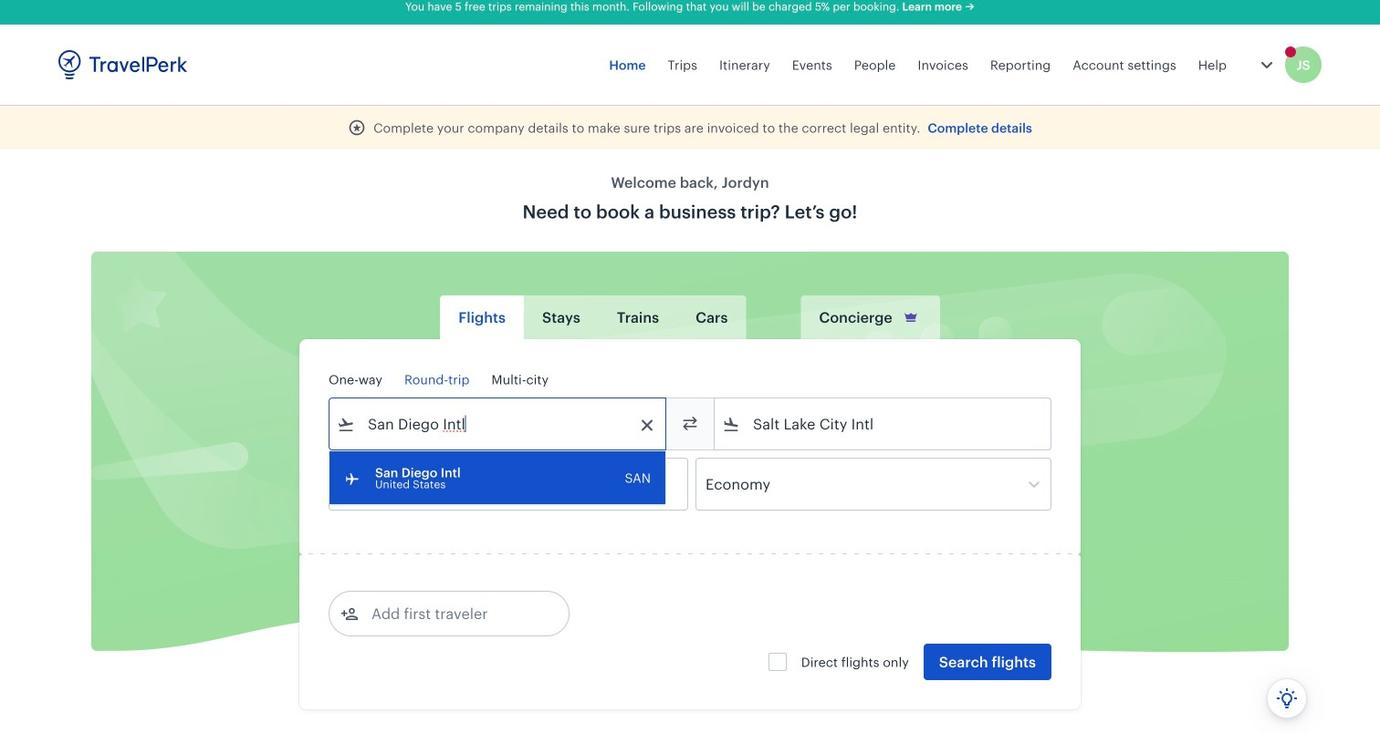 Task type: describe. For each thing, give the bounding box(es) containing it.
Return text field
[[464, 459, 558, 510]]



Task type: locate. For each thing, give the bounding box(es) containing it.
Add first traveler search field
[[359, 600, 549, 629]]

To search field
[[740, 410, 1027, 439]]

From search field
[[355, 410, 642, 439]]

Depart text field
[[355, 459, 450, 510]]



